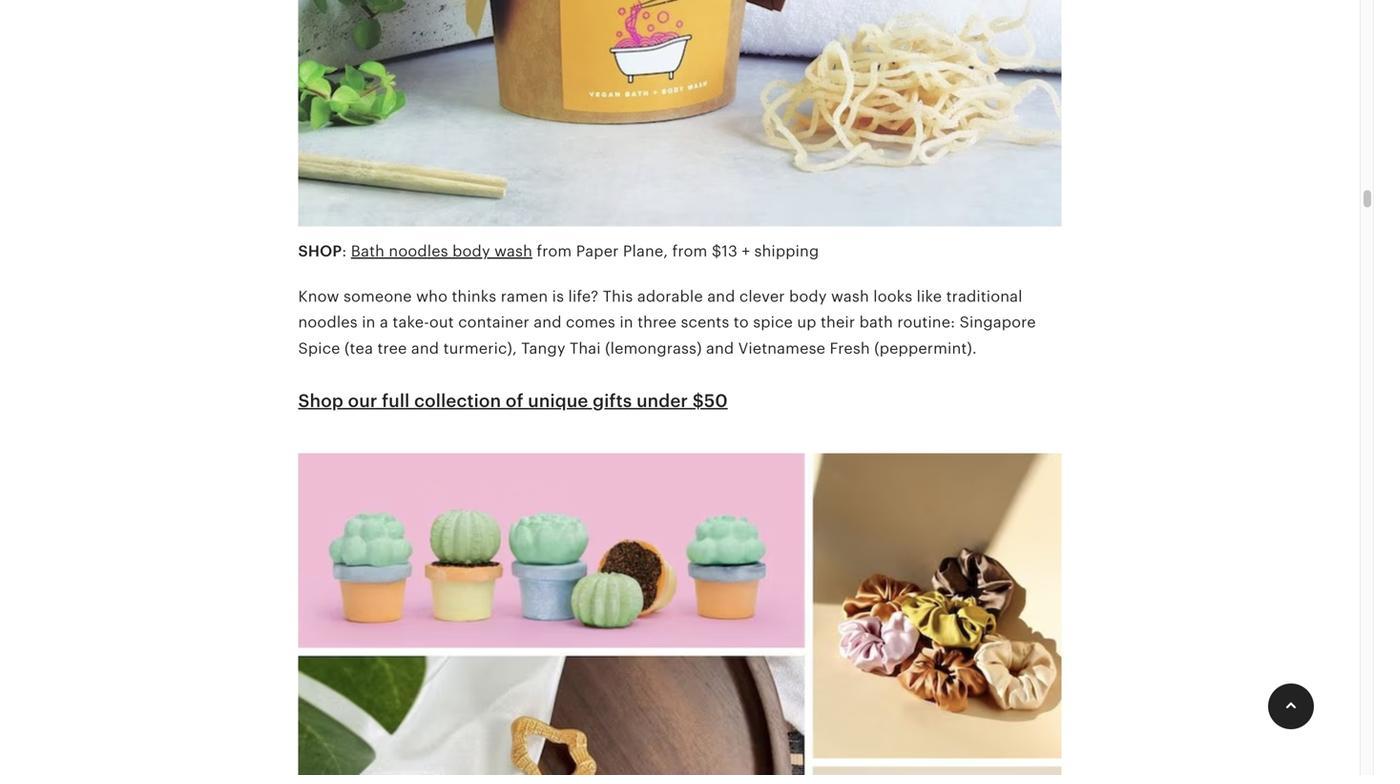 Task type: locate. For each thing, give the bounding box(es) containing it.
and up tangy
[[534, 314, 562, 331]]

1 horizontal spatial in
[[620, 314, 633, 331]]

from
[[537, 243, 572, 260], [672, 243, 708, 260]]

shop : bath noodles body wash from paper plane, from $13 + shipping
[[298, 243, 819, 260]]

$13
[[712, 243, 738, 260]]

bath
[[860, 314, 893, 331]]

0 horizontal spatial wash
[[495, 243, 533, 260]]

shop
[[298, 243, 342, 260]]

out
[[429, 314, 454, 331]]

from left paper
[[537, 243, 572, 260]]

shop our full collection of unique gifts under $50 link
[[298, 391, 728, 411]]

like
[[917, 288, 942, 305]]

and
[[707, 288, 735, 305], [534, 314, 562, 331], [411, 340, 439, 357], [706, 340, 734, 357]]

thinks
[[452, 288, 497, 305]]

2 in from the left
[[620, 314, 633, 331]]

0 horizontal spatial body
[[453, 243, 490, 260]]

wash up their
[[831, 288, 869, 305]]

singapore
[[960, 314, 1036, 331]]

a
[[380, 314, 388, 331]]

1 horizontal spatial wash
[[831, 288, 869, 305]]

from left $13 at the top right
[[672, 243, 708, 260]]

1 vertical spatial body
[[789, 288, 827, 305]]

noodles up who on the left of page
[[389, 243, 448, 260]]

life?
[[568, 288, 599, 305]]

1 horizontal spatial noodles
[[389, 243, 448, 260]]

1 horizontal spatial from
[[672, 243, 708, 260]]

thai
[[570, 340, 601, 357]]

wash up ramen on the top left of page
[[495, 243, 533, 260]]

in down this
[[620, 314, 633, 331]]

adorable
[[637, 288, 703, 305]]

body up thinks
[[453, 243, 490, 260]]

0 horizontal spatial noodles
[[298, 314, 358, 331]]

0 horizontal spatial in
[[362, 314, 376, 331]]

body
[[453, 243, 490, 260], [789, 288, 827, 305]]

shipping
[[754, 243, 819, 260]]

in
[[362, 314, 376, 331], [620, 314, 633, 331]]

know
[[298, 288, 339, 305]]

clever
[[740, 288, 785, 305]]

a collage of etsy gifts under $50. image
[[298, 442, 1062, 776]]

spice
[[298, 340, 340, 357]]

(tea
[[345, 340, 373, 357]]

of
[[506, 391, 524, 411]]

wash
[[495, 243, 533, 260], [831, 288, 869, 305]]

someone
[[344, 288, 412, 305]]

in left a
[[362, 314, 376, 331]]

tree
[[377, 340, 407, 357]]

2 from from the left
[[672, 243, 708, 260]]

spice
[[753, 314, 793, 331]]

1 vertical spatial noodles
[[298, 314, 358, 331]]

1 horizontal spatial body
[[789, 288, 827, 305]]

noodles up spice
[[298, 314, 358, 331]]

unique
[[528, 391, 588, 411]]

0 horizontal spatial from
[[537, 243, 572, 260]]

fresh
[[830, 340, 870, 357]]

body up the up
[[789, 288, 827, 305]]

0 vertical spatial wash
[[495, 243, 533, 260]]

:
[[342, 243, 347, 260]]

0 vertical spatial body
[[453, 243, 490, 260]]

1 vertical spatial wash
[[831, 288, 869, 305]]

tangy
[[521, 340, 566, 357]]

0 vertical spatial noodles
[[389, 243, 448, 260]]

noodles
[[389, 243, 448, 260], [298, 314, 358, 331]]

up
[[797, 314, 817, 331]]



Task type: describe. For each thing, give the bounding box(es) containing it.
collection
[[414, 391, 501, 411]]

this
[[603, 288, 633, 305]]

three
[[638, 314, 677, 331]]

$50
[[693, 391, 728, 411]]

(peppermint).
[[875, 340, 977, 357]]

bath noodles body wash link
[[351, 243, 533, 260]]

body inside know someone who thinks ramen is life? this adorable and clever body wash looks like traditional noodles in a take-out container and comes in three scents to spice up their bath routine: singapore spice (tea tree and turmeric), tangy thai (lemongrass) and vietnamese fresh (peppermint).
[[789, 288, 827, 305]]

comes
[[566, 314, 616, 331]]

under
[[637, 391, 688, 411]]

plane,
[[623, 243, 668, 260]]

shop
[[298, 391, 344, 411]]

scents
[[681, 314, 730, 331]]

paper
[[576, 243, 619, 260]]

our
[[348, 391, 378, 411]]

and up the scents
[[707, 288, 735, 305]]

looks
[[874, 288, 913, 305]]

who
[[416, 288, 448, 305]]

bath
[[351, 243, 385, 260]]

1 in from the left
[[362, 314, 376, 331]]

turmeric),
[[443, 340, 517, 357]]

noodles inside know someone who thinks ramen is life? this adorable and clever body wash looks like traditional noodles in a take-out container and comes in three scents to spice up their bath routine: singapore spice (tea tree and turmeric), tangy thai (lemongrass) and vietnamese fresh (peppermint).
[[298, 314, 358, 331]]

wash inside know someone who thinks ramen is life? this adorable and clever body wash looks like traditional noodles in a take-out container and comes in three scents to spice up their bath routine: singapore spice (tea tree and turmeric), tangy thai (lemongrass) and vietnamese fresh (peppermint).
[[831, 288, 869, 305]]

shop our full collection of unique gifts under $50
[[298, 391, 728, 411]]

full
[[382, 391, 410, 411]]

1 from from the left
[[537, 243, 572, 260]]

container
[[458, 314, 530, 331]]

to
[[734, 314, 749, 331]]

+
[[742, 243, 750, 260]]

their
[[821, 314, 855, 331]]

(lemongrass)
[[605, 340, 702, 357]]

and down the scents
[[706, 340, 734, 357]]

is
[[552, 288, 564, 305]]

three containers of bath noodles body wash that look like traditional take-out food. image
[[298, 0, 1062, 239]]

vietnamese
[[738, 340, 826, 357]]

routine:
[[898, 314, 956, 331]]

gifts
[[593, 391, 632, 411]]

traditional
[[946, 288, 1023, 305]]

take-
[[393, 314, 429, 331]]

ramen
[[501, 288, 548, 305]]

know someone who thinks ramen is life? this adorable and clever body wash looks like traditional noodles in a take-out container and comes in three scents to spice up their bath routine: singapore spice (tea tree and turmeric), tangy thai (lemongrass) and vietnamese fresh (peppermint).
[[298, 288, 1036, 357]]

and down take-
[[411, 340, 439, 357]]



Task type: vqa. For each thing, say whether or not it's contained in the screenshot.
is
yes



